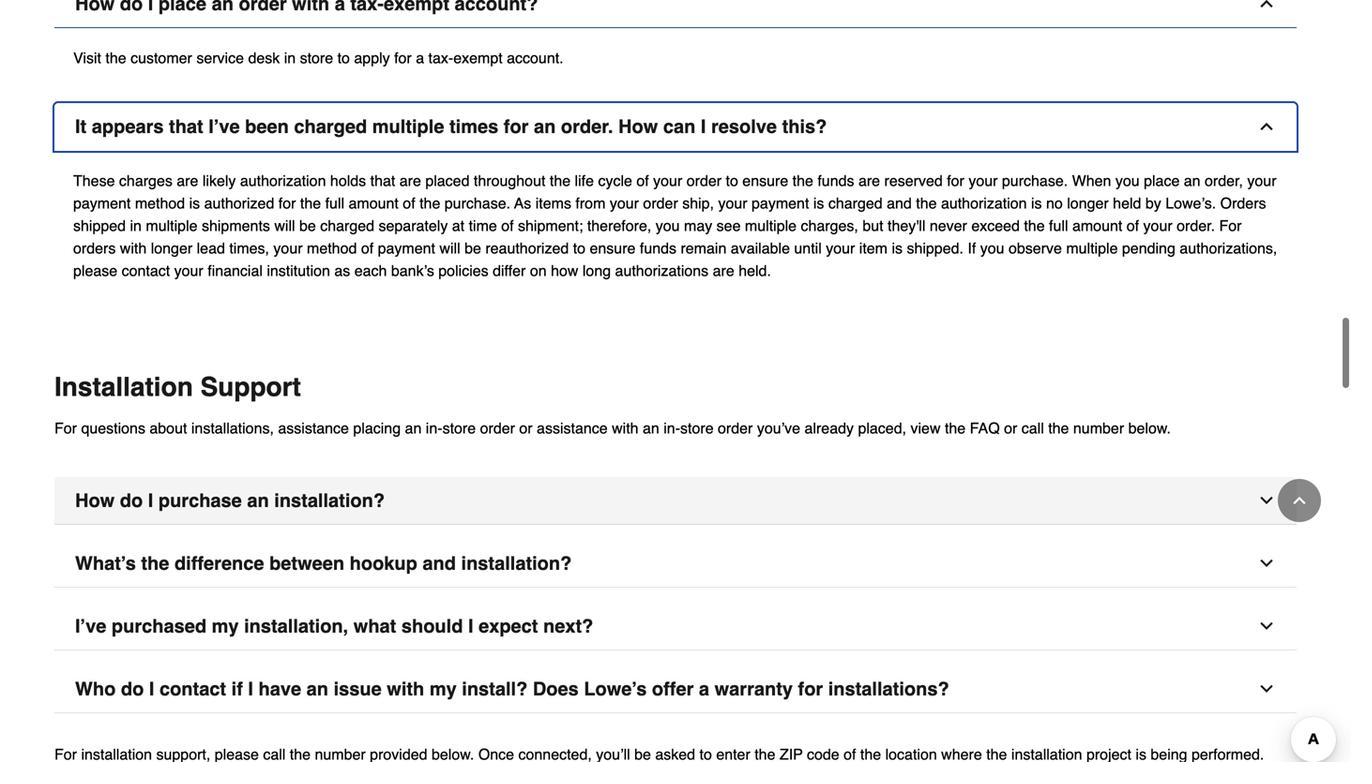 Task type: describe. For each thing, give the bounding box(es) containing it.
installation support
[[54, 371, 301, 401]]

0 horizontal spatial payment
[[73, 193, 131, 210]]

may
[[684, 215, 713, 233]]

to left apply
[[337, 47, 350, 65]]

authorizations
[[615, 260, 709, 278]]

what's the difference between hookup and installation? button
[[54, 539, 1297, 587]]

lowe's.
[[1166, 193, 1216, 210]]

2 horizontal spatial be
[[635, 745, 651, 762]]

and inside button
[[423, 551, 456, 573]]

please inside "these charges are likely authorization holds that are placed throughout the life cycle of your order to ensure the funds are reserved for your purchase. when you place an order, your payment method is authorized for the full amount of the purchase. as items from your order ship, your payment is charged and the authorization is no longer held by lowe's. orders shipped in multiple shipments will be charged separately at time of shipment; therefore, you may see multiple charges, but they'll never exceed the full amount of your order. for orders with longer lead times, your method of payment will be reauthorized to ensure funds remain available until your item is shipped. if you observe multiple pending authorizations, please contact your financial institution as each bank's policies differ on how long authorizations are held."
[[73, 260, 117, 278]]

1 horizontal spatial please
[[215, 745, 259, 762]]

the up observe
[[1024, 215, 1045, 233]]

an right purchase
[[247, 488, 269, 510]]

0 horizontal spatial authorization
[[240, 170, 326, 188]]

i left purchase
[[148, 488, 153, 510]]

for installation support, please call the number provided below. once connected, you'll be asked to enter the zip code of the location where the installation project is being performed.
[[54, 745, 1264, 762]]

1 horizontal spatial funds
[[818, 170, 854, 188]]

0 horizontal spatial funds
[[640, 238, 677, 255]]

it appears that i've been charged multiple times for an order. how can i resolve this? button
[[54, 101, 1297, 149]]

chevron down image for how do i purchase an installation?
[[1258, 490, 1276, 509]]

contact inside button
[[160, 677, 226, 699]]

is up charges,
[[813, 193, 824, 210]]

expect
[[479, 614, 538, 636]]

where
[[941, 745, 982, 762]]

see
[[717, 215, 741, 233]]

1 assistance from the left
[[278, 418, 349, 435]]

times,
[[229, 238, 269, 255]]

the right the visit
[[105, 47, 126, 65]]

institution
[[267, 260, 330, 278]]

of down held
[[1127, 215, 1139, 233]]

next?
[[543, 614, 593, 636]]

the right view
[[945, 418, 966, 435]]

the inside button
[[141, 551, 169, 573]]

offer
[[652, 677, 694, 699]]

multiple up lead
[[146, 215, 198, 233]]

they'll
[[888, 215, 926, 233]]

for inside it appears that i've been charged multiple times for an order. how can i resolve this? button
[[504, 114, 529, 136]]

reserved
[[885, 170, 943, 188]]

an right have
[[307, 677, 328, 699]]

1 installation from the left
[[81, 745, 152, 762]]

the down reserved
[[916, 193, 937, 210]]

2 vertical spatial you
[[980, 238, 1005, 255]]

support,
[[156, 745, 210, 762]]

time
[[469, 215, 497, 233]]

the right faq
[[1048, 418, 1069, 435]]

your up the see
[[718, 193, 748, 210]]

an right placing
[[405, 418, 422, 435]]

it
[[75, 114, 87, 136]]

placed,
[[858, 418, 907, 435]]

to up how
[[573, 238, 586, 255]]

performed.
[[1192, 745, 1264, 762]]

scroll to top element
[[1278, 480, 1321, 523]]

for inside "these charges are likely authorization holds that are placed throughout the life cycle of your order to ensure the funds are reserved for your purchase. when you place an order, your payment method is authorized for the full amount of the purchase. as items from your order ship, your payment is charged and the authorization is no longer held by lowe's. orders shipped in multiple shipments will be charged separately at time of shipment; therefore, you may see multiple charges, but they'll never exceed the full amount of your order. for orders with longer lead times, your method of payment will be reauthorized to ensure funds remain available until your item is shipped. if you observe multiple pending authorizations, please contact your financial institution as each bank's policies differ on how long authorizations are held."
[[1220, 215, 1242, 233]]

you'll
[[596, 745, 630, 762]]

is right item
[[892, 238, 903, 255]]

this?
[[782, 114, 827, 136]]

but
[[863, 215, 884, 233]]

view
[[911, 418, 941, 435]]

of up each
[[361, 238, 374, 255]]

0 vertical spatial a
[[416, 47, 424, 65]]

when
[[1072, 170, 1112, 188]]

with inside "these charges are likely authorization holds that are placed throughout the life cycle of your order to ensure the funds are reserved for your purchase. when you place an order, your payment method is authorized for the full amount of the purchase. as items from your order ship, your payment is charged and the authorization is no longer held by lowe's. orders shipped in multiple shipments will be charged separately at time of shipment; therefore, you may see multiple charges, but they'll never exceed the full amount of your order. for orders with longer lead times, your method of payment will be reauthorized to ensure funds remain available until your item is shipped. if you observe multiple pending authorizations, please contact your financial institution as each bank's policies differ on how long authorizations are held."
[[120, 238, 147, 255]]

enter
[[716, 745, 751, 762]]

separately
[[379, 215, 448, 233]]

already
[[805, 418, 854, 435]]

2 or from the left
[[1004, 418, 1018, 435]]

provided
[[370, 745, 428, 762]]

you've
[[757, 418, 801, 435]]

that inside button
[[169, 114, 203, 136]]

orders
[[1221, 193, 1266, 210]]

never
[[930, 215, 967, 233]]

from
[[576, 193, 606, 210]]

connected,
[[519, 745, 592, 762]]

order. inside "these charges are likely authorization holds that are placed throughout the life cycle of your order to ensure the funds are reserved for your purchase. when you place an order, your payment method is authorized for the full amount of the purchase. as items from your order ship, your payment is charged and the authorization is no longer held by lowe's. orders shipped in multiple shipments will be charged separately at time of shipment; therefore, you may see multiple charges, but they'll never exceed the full amount of your order. for orders with longer lead times, your method of payment will be reauthorized to ensure funds remain available until your item is shipped. if you observe multiple pending authorizations, please contact your financial institution as each bank's policies differ on how long authorizations are held."
[[1177, 215, 1215, 233]]

are left placed
[[400, 170, 421, 188]]

i right who
[[149, 677, 154, 699]]

desk
[[248, 47, 280, 65]]

shipment;
[[518, 215, 583, 233]]

2 horizontal spatial you
[[1116, 170, 1140, 188]]

how do i purchase an installation? button
[[54, 476, 1297, 524]]

chevron up image
[[1290, 492, 1309, 511]]

resolve
[[711, 114, 777, 136]]

lowe's
[[584, 677, 647, 699]]

the down have
[[290, 745, 311, 762]]

about
[[150, 418, 187, 435]]

1 vertical spatial charged
[[829, 193, 883, 210]]

exempt
[[453, 47, 503, 65]]

as
[[514, 193, 531, 210]]

multiple right observe
[[1066, 238, 1118, 255]]

authorizations,
[[1180, 238, 1278, 255]]

life
[[575, 170, 594, 188]]

are left likely
[[177, 170, 198, 188]]

0 vertical spatial longer
[[1067, 193, 1109, 210]]

for right authorized at the left top of page
[[279, 193, 296, 210]]

the left "zip"
[[755, 745, 776, 762]]

support
[[200, 371, 301, 401]]

placed
[[425, 170, 470, 188]]

what
[[354, 614, 396, 636]]

therefore,
[[587, 215, 652, 233]]

tax-
[[428, 47, 453, 65]]

in inside "these charges are likely authorization holds that are placed throughout the life cycle of your order to ensure the funds are reserved for your purchase. when you place an order, your payment method is authorized for the full amount of the purchase. as items from your order ship, your payment is charged and the authorization is no longer held by lowe's. orders shipped in multiple shipments will be charged separately at time of shipment; therefore, you may see multiple charges, but they'll never exceed the full amount of your order. for orders with longer lead times, your method of payment will be reauthorized to ensure funds remain available until your item is shipped. if you observe multiple pending authorizations, please contact your financial institution as each bank's policies differ on how long authorizations are held."
[[130, 215, 142, 233]]

the up separately
[[420, 193, 440, 210]]

the left location
[[860, 745, 881, 762]]

1 horizontal spatial method
[[307, 238, 357, 255]]

for for for questions about installations, assistance placing an in-store order or assistance with an in-store order you've already placed, view the faq or call the number below.
[[54, 418, 77, 435]]

multiple up 'available'
[[745, 215, 797, 233]]

can
[[663, 114, 696, 136]]

long
[[583, 260, 611, 278]]

your up therefore,
[[610, 193, 639, 210]]

0 horizontal spatial amount
[[349, 193, 399, 210]]

each
[[354, 260, 387, 278]]

i've purchased my installation, what should i expect next? button
[[54, 602, 1297, 649]]

warranty
[[715, 677, 793, 699]]

1 horizontal spatial be
[[465, 238, 481, 255]]

installations?
[[828, 677, 949, 699]]

contact inside "these charges are likely authorization holds that are placed throughout the life cycle of your order to ensure the funds are reserved for your purchase. when you place an order, your payment method is authorized for the full amount of the purchase. as items from your order ship, your payment is charged and the authorization is no longer held by lowe's. orders shipped in multiple shipments will be charged separately at time of shipment; therefore, you may see multiple charges, but they'll never exceed the full amount of your order. for orders with longer lead times, your method of payment will be reauthorized to ensure funds remain available until your item is shipped. if you observe multiple pending authorizations, please contact your financial institution as each bank's policies differ on how long authorizations are held."
[[122, 260, 170, 278]]

0 horizontal spatial longer
[[151, 238, 193, 255]]

held
[[1113, 193, 1142, 210]]

visit
[[73, 47, 101, 65]]

the up the items
[[550, 170, 571, 188]]

faq
[[970, 418, 1000, 435]]

purchase
[[158, 488, 242, 510]]

difference
[[174, 551, 264, 573]]

2 in- from the left
[[664, 418, 680, 435]]

hookup
[[350, 551, 417, 573]]

1 vertical spatial how
[[75, 488, 115, 510]]

for right apply
[[394, 47, 412, 65]]

1 vertical spatial number
[[315, 745, 366, 762]]

service
[[196, 47, 244, 65]]

exceed
[[972, 215, 1020, 233]]

available
[[731, 238, 790, 255]]

of right code
[[844, 745, 856, 762]]

0 horizontal spatial store
[[300, 47, 333, 65]]

1 vertical spatial ensure
[[590, 238, 636, 255]]

issue
[[334, 677, 382, 699]]

as
[[334, 260, 350, 278]]

a inside button
[[699, 677, 710, 699]]

2 installation from the left
[[1012, 745, 1082, 762]]

2 horizontal spatial store
[[680, 418, 714, 435]]

likely
[[203, 170, 236, 188]]

orders
[[73, 238, 116, 255]]

throughout
[[474, 170, 546, 188]]

1 vertical spatial purchase.
[[445, 193, 511, 210]]

shipped.
[[907, 238, 964, 255]]

questions
[[81, 418, 145, 435]]

zip
[[780, 745, 803, 762]]

your down by
[[1144, 215, 1173, 233]]

for questions about installations, assistance placing an in-store order or assistance with an in-store order you've already placed, view the faq or call the number below.
[[54, 418, 1171, 435]]

for inside the who do i contact if i have an issue with my install? does lowe's offer a warranty for installations? button
[[798, 677, 823, 699]]

how
[[551, 260, 578, 278]]

if
[[231, 677, 243, 699]]

0 horizontal spatial be
[[299, 215, 316, 233]]

do for who
[[121, 677, 144, 699]]

1 in- from the left
[[426, 418, 443, 435]]

order,
[[1205, 170, 1243, 188]]

1 horizontal spatial store
[[443, 418, 476, 435]]

visit the customer service desk in store to apply for a tax-exempt account.
[[73, 47, 564, 65]]

are down remain
[[713, 260, 735, 278]]

0 horizontal spatial below.
[[432, 745, 474, 762]]

have
[[259, 677, 301, 699]]

at
[[452, 215, 465, 233]]

chevron down image for what's the difference between hookup and installation?
[[1258, 553, 1276, 572]]

your up 'orders'
[[1248, 170, 1277, 188]]

observe
[[1009, 238, 1062, 255]]

place
[[1144, 170, 1180, 188]]



Task type: vqa. For each thing, say whether or not it's contained in the screenshot.
second chevron down image from the bottom of the page
yes



Task type: locate. For each thing, give the bounding box(es) containing it.
of
[[637, 170, 649, 188], [403, 193, 415, 210], [501, 215, 514, 233], [1127, 215, 1139, 233], [361, 238, 374, 255], [844, 745, 856, 762]]

your up ship,
[[653, 170, 683, 188]]

0 horizontal spatial will
[[274, 215, 295, 233]]

purchase.
[[1002, 170, 1068, 188], [445, 193, 511, 210]]

with
[[120, 238, 147, 255], [612, 418, 639, 435], [387, 677, 424, 699]]

how do i purchase an installation?
[[75, 488, 385, 510]]

amount
[[349, 193, 399, 210], [1073, 215, 1123, 233]]

charges,
[[801, 215, 859, 233]]

method down the charges
[[135, 193, 185, 210]]

by
[[1146, 193, 1162, 210]]

0 horizontal spatial assistance
[[278, 418, 349, 435]]

1 horizontal spatial purchase.
[[1002, 170, 1068, 188]]

be up policies
[[465, 238, 481, 255]]

0 horizontal spatial method
[[135, 193, 185, 210]]

is left the no at the top right of the page
[[1031, 193, 1042, 210]]

will
[[274, 215, 295, 233], [440, 238, 460, 255]]

chevron down image for who do i contact if i have an issue with my install? does lowe's offer a warranty for installations?
[[1258, 679, 1276, 697]]

3 chevron down image from the top
[[1258, 616, 1276, 634]]

charged inside it appears that i've been charged multiple times for an order. how can i resolve this? button
[[294, 114, 367, 136]]

do for how
[[120, 488, 143, 510]]

differ
[[493, 260, 526, 278]]

with up how do i purchase an installation? button
[[612, 418, 639, 435]]

0 vertical spatial and
[[887, 193, 912, 210]]

2 horizontal spatial payment
[[752, 193, 809, 210]]

in
[[284, 47, 296, 65], [130, 215, 142, 233]]

0 vertical spatial funds
[[818, 170, 854, 188]]

be up institution
[[299, 215, 316, 233]]

amount down holds
[[349, 193, 399, 210]]

1 vertical spatial method
[[307, 238, 357, 255]]

do
[[120, 488, 143, 510], [121, 677, 144, 699]]

i left the expect
[[468, 614, 473, 636]]

installations,
[[191, 418, 274, 435]]

0 horizontal spatial in-
[[426, 418, 443, 435]]

2 vertical spatial for
[[54, 745, 77, 762]]

shipped
[[73, 215, 126, 233]]

your down lead
[[174, 260, 203, 278]]

1 or from the left
[[519, 418, 533, 435]]

1 horizontal spatial longer
[[1067, 193, 1109, 210]]

store up how do i purchase an installation? button
[[680, 418, 714, 435]]

cycle
[[598, 170, 632, 188]]

on
[[530, 260, 547, 278]]

ensure down resolve
[[743, 170, 789, 188]]

0 vertical spatial how
[[618, 114, 658, 136]]

of right cycle
[[637, 170, 649, 188]]

0 vertical spatial below.
[[1129, 418, 1171, 435]]

0 vertical spatial my
[[212, 614, 239, 636]]

installation? inside how do i purchase an installation? button
[[274, 488, 385, 510]]

0 vertical spatial amount
[[349, 193, 399, 210]]

with right issue
[[387, 677, 424, 699]]

to left the enter
[[700, 745, 712, 762]]

for right reserved
[[947, 170, 965, 188]]

i right "can"
[[701, 114, 706, 136]]

1 horizontal spatial assistance
[[537, 418, 608, 435]]

install?
[[462, 677, 528, 699]]

chevron down image inside the i've purchased my installation, what should i expect next? button
[[1258, 616, 1276, 634]]

ensure
[[743, 170, 789, 188], [590, 238, 636, 255]]

no
[[1046, 193, 1063, 210]]

for for for installation support, please call the number provided below. once connected, you'll be asked to enter the zip code of the location where the installation project is being performed.
[[54, 745, 77, 762]]

and right the hookup
[[423, 551, 456, 573]]

1 vertical spatial authorization
[[941, 193, 1027, 210]]

installation left support,
[[81, 745, 152, 762]]

for right warranty
[[798, 677, 823, 699]]

in right desk
[[284, 47, 296, 65]]

for down who
[[54, 745, 77, 762]]

2 chevron down image from the top
[[1258, 553, 1276, 572]]

1 horizontal spatial with
[[387, 677, 424, 699]]

do right who
[[121, 677, 144, 699]]

ship,
[[682, 193, 714, 210]]

1 vertical spatial full
[[1049, 215, 1068, 233]]

an up 'throughout'
[[534, 114, 556, 136]]

policies
[[439, 260, 489, 278]]

bank's
[[391, 260, 434, 278]]

0 horizontal spatial installation?
[[274, 488, 385, 510]]

2 vertical spatial with
[[387, 677, 424, 699]]

1 horizontal spatial full
[[1049, 215, 1068, 233]]

0 vertical spatial i've
[[209, 114, 240, 136]]

installation? up the expect
[[461, 551, 572, 573]]

should
[[402, 614, 463, 636]]

charged
[[294, 114, 367, 136], [829, 193, 883, 210], [320, 215, 375, 233]]

1 vertical spatial amount
[[1073, 215, 1123, 233]]

method
[[135, 193, 185, 210], [307, 238, 357, 255]]

in right shipped
[[130, 215, 142, 233]]

financial
[[208, 260, 263, 278]]

full down the no at the top right of the page
[[1049, 215, 1068, 233]]

1 vertical spatial i've
[[75, 614, 106, 636]]

appears
[[92, 114, 164, 136]]

0 horizontal spatial i've
[[75, 614, 106, 636]]

1 horizontal spatial installation
[[1012, 745, 1082, 762]]

1 horizontal spatial and
[[887, 193, 912, 210]]

what's
[[75, 551, 136, 573]]

lead
[[197, 238, 225, 255]]

it appears that i've been charged multiple times for an order. how can i resolve this?
[[75, 114, 827, 136]]

with right orders
[[120, 238, 147, 255]]

amount down held
[[1073, 215, 1123, 233]]

installation? up the what's the difference between hookup and installation?
[[274, 488, 385, 510]]

my down difference
[[212, 614, 239, 636]]

0 horizontal spatial ensure
[[590, 238, 636, 255]]

order. inside button
[[561, 114, 613, 136]]

a
[[416, 47, 424, 65], [699, 677, 710, 699]]

and
[[887, 193, 912, 210], [423, 551, 456, 573]]

0 horizontal spatial full
[[325, 193, 344, 210]]

remain
[[681, 238, 727, 255]]

for left questions
[[54, 418, 77, 435]]

purchase. up time
[[445, 193, 511, 210]]

1 chevron up image from the top
[[1258, 0, 1276, 11]]

that right holds
[[370, 170, 395, 188]]

0 horizontal spatial how
[[75, 488, 115, 510]]

1 horizontal spatial call
[[1022, 418, 1044, 435]]

0 horizontal spatial that
[[169, 114, 203, 136]]

do up what's
[[120, 488, 143, 510]]

multiple inside it appears that i've been charged multiple times for an order. how can i resolve this? button
[[372, 114, 444, 136]]

i've left been
[[209, 114, 240, 136]]

in- up how do i purchase an installation? button
[[664, 418, 680, 435]]

1 vertical spatial in
[[130, 215, 142, 233]]

1 horizontal spatial payment
[[378, 238, 435, 255]]

1 vertical spatial a
[[699, 677, 710, 699]]

chevron down image for i've purchased my installation, what should i expect next?
[[1258, 616, 1276, 634]]

0 horizontal spatial order.
[[561, 114, 613, 136]]

1 horizontal spatial order.
[[1177, 215, 1215, 233]]

apply
[[354, 47, 390, 65]]

store right desk
[[300, 47, 333, 65]]

0 vertical spatial with
[[120, 238, 147, 255]]

1 horizontal spatial number
[[1073, 418, 1124, 435]]

these charges are likely authorization holds that are placed throughout the life cycle of your order to ensure the funds are reserved for your purchase. when you place an order, your payment method is authorized for the full amount of the purchase. as items from your order ship, your payment is charged and the authorization is no longer held by lowe's. orders shipped in multiple shipments will be charged separately at time of shipment; therefore, you may see multiple charges, but they'll never exceed the full amount of your order. for orders with longer lead times, your method of payment will be reauthorized to ensure funds remain available until your item is shipped. if you observe multiple pending authorizations, please contact your financial institution as each bank's policies differ on how long authorizations are held.
[[73, 170, 1278, 278]]

i've up who
[[75, 614, 106, 636]]

will down at
[[440, 238, 460, 255]]

a right offer
[[699, 677, 710, 699]]

0 vertical spatial you
[[1116, 170, 1140, 188]]

how
[[618, 114, 658, 136], [75, 488, 115, 510]]

4 chevron down image from the top
[[1258, 679, 1276, 697]]

store right placing
[[443, 418, 476, 435]]

to up the see
[[726, 170, 738, 188]]

with inside button
[[387, 677, 424, 699]]

chevron up image for visit the customer service desk in store to apply for a tax-exempt account.
[[1258, 0, 1276, 11]]

i right if
[[248, 677, 253, 699]]

asked
[[655, 745, 695, 762]]

between
[[269, 551, 345, 573]]

1 vertical spatial longer
[[151, 238, 193, 255]]

once
[[478, 745, 514, 762]]

2 vertical spatial charged
[[320, 215, 375, 233]]

how left "can"
[[618, 114, 658, 136]]

1 horizontal spatial you
[[980, 238, 1005, 255]]

1 horizontal spatial or
[[1004, 418, 1018, 435]]

of up separately
[[403, 193, 415, 210]]

1 horizontal spatial ensure
[[743, 170, 789, 188]]

call right faq
[[1022, 418, 1044, 435]]

project
[[1087, 745, 1132, 762]]

is left authorized at the left top of page
[[189, 193, 200, 210]]

placing
[[353, 418, 401, 435]]

is left being
[[1136, 745, 1147, 762]]

1 vertical spatial my
[[430, 677, 457, 699]]

if
[[968, 238, 976, 255]]

1 vertical spatial installation?
[[461, 551, 572, 573]]

the right where
[[987, 745, 1007, 762]]

chevron down image inside how do i purchase an installation? button
[[1258, 490, 1276, 509]]

installation,
[[244, 614, 348, 636]]

funds up authorizations
[[640, 238, 677, 255]]

until
[[794, 238, 822, 255]]

charged up holds
[[294, 114, 367, 136]]

1 horizontal spatial a
[[699, 677, 710, 699]]

these
[[73, 170, 115, 188]]

order. down the lowe's.
[[1177, 215, 1215, 233]]

0 horizontal spatial please
[[73, 260, 117, 278]]

0 vertical spatial please
[[73, 260, 117, 278]]

held.
[[739, 260, 771, 278]]

payment up shipped
[[73, 193, 131, 210]]

and inside "these charges are likely authorization holds that are placed throughout the life cycle of your order to ensure the funds are reserved for your purchase. when you place an order, your payment method is authorized for the full amount of the purchase. as items from your order ship, your payment is charged and the authorization is no longer held by lowe's. orders shipped in multiple shipments will be charged separately at time of shipment; therefore, you may see multiple charges, but they'll never exceed the full amount of your order. for orders with longer lead times, your method of payment will be reauthorized to ensure funds remain available until your item is shipped. if you observe multiple pending authorizations, please contact your financial institution as each bank's policies differ on how long authorizations are held."
[[887, 193, 912, 210]]

account.
[[507, 47, 564, 65]]

0 vertical spatial full
[[325, 193, 344, 210]]

2 horizontal spatial with
[[612, 418, 639, 435]]

full
[[325, 193, 344, 210], [1049, 215, 1068, 233]]

1 horizontal spatial in
[[284, 47, 296, 65]]

longer
[[1067, 193, 1109, 210], [151, 238, 193, 255]]

chevron up image inside it appears that i've been charged multiple times for an order. how can i resolve this? button
[[1258, 115, 1276, 134]]

my left install?
[[430, 677, 457, 699]]

times
[[450, 114, 499, 136]]

purchased
[[112, 614, 207, 636]]

charges
[[119, 170, 173, 188]]

1 vertical spatial contact
[[160, 677, 226, 699]]

2 assistance from the left
[[537, 418, 608, 435]]

1 vertical spatial with
[[612, 418, 639, 435]]

1 vertical spatial will
[[440, 238, 460, 255]]

your up exceed
[[969, 170, 998, 188]]

1 horizontal spatial installation?
[[461, 551, 572, 573]]

and up they'll
[[887, 193, 912, 210]]

chevron down image inside the who do i contact if i have an issue with my install? does lowe's offer a warranty for installations? button
[[1258, 679, 1276, 697]]

an up the lowe's.
[[1184, 170, 1201, 188]]

1 horizontal spatial how
[[618, 114, 658, 136]]

0 vertical spatial that
[[169, 114, 203, 136]]

1 vertical spatial below.
[[432, 745, 474, 762]]

that inside "these charges are likely authorization holds that are placed throughout the life cycle of your order to ensure the funds are reserved for your purchase. when you place an order, your payment method is authorized for the full amount of the purchase. as items from your order ship, your payment is charged and the authorization is no longer held by lowe's. orders shipped in multiple shipments will be charged separately at time of shipment; therefore, you may see multiple charges, but they'll never exceed the full amount of your order. for orders with longer lead times, your method of payment will be reauthorized to ensure funds remain available until your item is shipped. if you observe multiple pending authorizations, please contact your financial institution as each bank's policies differ on how long authorizations are held."
[[370, 170, 395, 188]]

payment up bank's
[[378, 238, 435, 255]]

1 vertical spatial that
[[370, 170, 395, 188]]

1 horizontal spatial below.
[[1129, 418, 1171, 435]]

contact down shipped
[[122, 260, 170, 278]]

to
[[337, 47, 350, 65], [726, 170, 738, 188], [573, 238, 586, 255], [700, 745, 712, 762]]

order. up life
[[561, 114, 613, 136]]

your down charges,
[[826, 238, 855, 255]]

2 chevron up image from the top
[[1258, 115, 1276, 134]]

0 vertical spatial contact
[[122, 260, 170, 278]]

shipments
[[202, 215, 270, 233]]

be
[[299, 215, 316, 233], [465, 238, 481, 255], [635, 745, 651, 762]]

for up the authorizations,
[[1220, 215, 1242, 233]]

the up charges,
[[793, 170, 814, 188]]

0 vertical spatial in
[[284, 47, 296, 65]]

1 horizontal spatial my
[[430, 677, 457, 699]]

1 vertical spatial you
[[656, 215, 680, 233]]

the up institution
[[300, 193, 321, 210]]

0 vertical spatial chevron up image
[[1258, 0, 1276, 11]]

0 horizontal spatial call
[[263, 745, 286, 762]]

0 vertical spatial be
[[299, 215, 316, 233]]

funds up charges,
[[818, 170, 854, 188]]

are left reserved
[[859, 170, 880, 188]]

0 horizontal spatial purchase.
[[445, 193, 511, 210]]

0 vertical spatial method
[[135, 193, 185, 210]]

code
[[807, 745, 840, 762]]

the
[[105, 47, 126, 65], [550, 170, 571, 188], [793, 170, 814, 188], [300, 193, 321, 210], [420, 193, 440, 210], [916, 193, 937, 210], [1024, 215, 1045, 233], [945, 418, 966, 435], [1048, 418, 1069, 435], [141, 551, 169, 573], [290, 745, 311, 762], [755, 745, 776, 762], [860, 745, 881, 762], [987, 745, 1007, 762]]

you left may
[[656, 215, 680, 233]]

chevron up image for these charges are likely authorization holds that are placed throughout the life cycle of your order to ensure the funds are reserved for your purchase. when you place an order, your payment method is authorized for the full amount of the purchase. as items from your order ship, your payment is charged and the authorization is no longer held by lowe's. orders shipped in multiple shipments will be charged separately at time of shipment; therefore, you may see multiple charges, but they'll never exceed the full amount of your order. for orders with longer lead times, your method of payment will be reauthorized to ensure funds remain available until your item is shipped. if you observe multiple pending authorizations, please contact your financial institution as each bank's policies differ on how long authorizations are held.
[[1258, 115, 1276, 134]]

order
[[687, 170, 722, 188], [643, 193, 678, 210], [480, 418, 515, 435], [718, 418, 753, 435]]

of right time
[[501, 215, 514, 233]]

1 vertical spatial do
[[121, 677, 144, 699]]

authorization up authorized at the left top of page
[[240, 170, 326, 188]]

0 vertical spatial call
[[1022, 418, 1044, 435]]

charged up but on the right top of the page
[[829, 193, 883, 210]]

your up institution
[[273, 238, 303, 255]]

an up how do i purchase an installation? button
[[643, 418, 660, 435]]

multiple left times
[[372, 114, 444, 136]]

in-
[[426, 418, 443, 435], [664, 418, 680, 435]]

chevron up image
[[1258, 0, 1276, 11], [1258, 115, 1276, 134]]

please right support,
[[215, 745, 259, 762]]

a left tax-
[[416, 47, 424, 65]]

call
[[1022, 418, 1044, 435], [263, 745, 286, 762]]

multiple
[[372, 114, 444, 136], [146, 215, 198, 233], [745, 215, 797, 233], [1066, 238, 1118, 255]]

call down have
[[263, 745, 286, 762]]

chevron down image inside what's the difference between hookup and installation? button
[[1258, 553, 1276, 572]]

0 vertical spatial installation?
[[274, 488, 385, 510]]

0 vertical spatial order.
[[561, 114, 613, 136]]

0 vertical spatial authorization
[[240, 170, 326, 188]]

for right times
[[504, 114, 529, 136]]

0 vertical spatial charged
[[294, 114, 367, 136]]

chevron down image
[[1258, 490, 1276, 509], [1258, 553, 1276, 572], [1258, 616, 1276, 634], [1258, 679, 1276, 697]]

please down orders
[[73, 260, 117, 278]]

1 vertical spatial please
[[215, 745, 259, 762]]

1 horizontal spatial i've
[[209, 114, 240, 136]]

an inside "these charges are likely authorization holds that are placed throughout the life cycle of your order to ensure the funds are reserved for your purchase. when you place an order, your payment method is authorized for the full amount of the purchase. as items from your order ship, your payment is charged and the authorization is no longer held by lowe's. orders shipped in multiple shipments will be charged separately at time of shipment; therefore, you may see multiple charges, but they'll never exceed the full amount of your order. for orders with longer lead times, your method of payment will be reauthorized to ensure funds remain available until your item is shipped. if you observe multiple pending authorizations, please contact your financial institution as each bank's policies differ on how long authorizations are held."
[[1184, 170, 1201, 188]]

1 chevron down image from the top
[[1258, 490, 1276, 509]]

assistance
[[278, 418, 349, 435], [537, 418, 608, 435]]

for
[[1220, 215, 1242, 233], [54, 418, 77, 435], [54, 745, 77, 762]]

pending
[[1122, 238, 1176, 255]]

0 vertical spatial will
[[274, 215, 295, 233]]

1 horizontal spatial authorization
[[941, 193, 1027, 210]]

longer down the 'when'
[[1067, 193, 1109, 210]]

you right if
[[980, 238, 1005, 255]]

store
[[300, 47, 333, 65], [443, 418, 476, 435], [680, 418, 714, 435]]

you up held
[[1116, 170, 1140, 188]]

0 horizontal spatial my
[[212, 614, 239, 636]]

0 vertical spatial purchase.
[[1002, 170, 1068, 188]]

please
[[73, 260, 117, 278], [215, 745, 259, 762]]

installation?
[[274, 488, 385, 510], [461, 551, 572, 573]]

installation? inside what's the difference between hookup and installation? button
[[461, 551, 572, 573]]

contact
[[122, 260, 170, 278], [160, 677, 226, 699]]

reauthorized
[[485, 238, 569, 255]]



